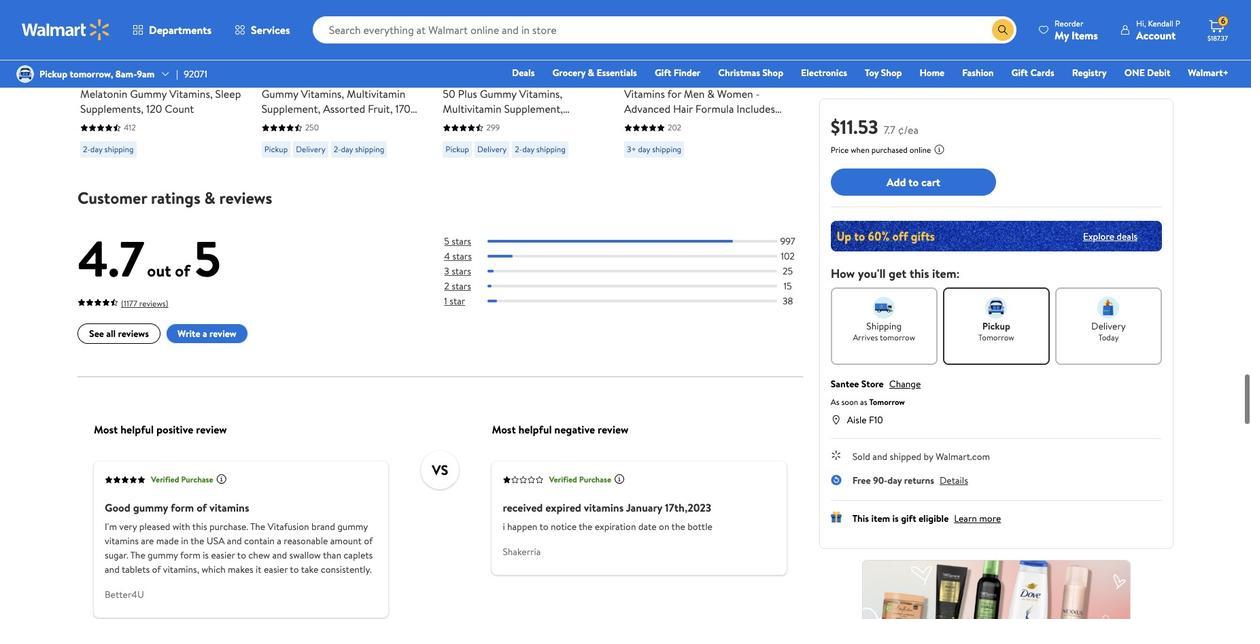 Task type: describe. For each thing, give the bounding box(es) containing it.
to inside button
[[909, 175, 919, 190]]

arrives
[[853, 332, 878, 343]]

helpful for positive
[[120, 422, 154, 437]]

supplement, inside $14.96 10.7 ¢/ea centrum multigummies womens 50 plus gummy vitamins, multivitamin supplement, assorted fruit flavor, 140 count
[[504, 101, 563, 116]]

add to cart image for $14.96
[[448, 4, 465, 21]]

to left "take"
[[290, 563, 299, 577]]

product group containing $14.96
[[443, 0, 605, 163]]

add for $14.96
[[465, 5, 484, 20]]

minerals
[[700, 131, 739, 146]]

reviews inside "link"
[[118, 328, 149, 341]]

hi,
[[1136, 17, 1146, 29]]

add for now
[[102, 5, 121, 20]]

change
[[889, 377, 921, 391]]

usa
[[207, 534, 225, 548]]

1 horizontal spatial -
[[756, 87, 760, 101]]

0 horizontal spatial easier
[[211, 549, 235, 562]]

aisle f10
[[847, 413, 883, 427]]

sold
[[853, 450, 870, 464]]

15
[[784, 280, 792, 293]]

(1177 reviews)
[[121, 298, 168, 310]]

makes
[[228, 563, 253, 577]]

explore deals link
[[1078, 224, 1143, 249]]

centrum multigummies women's gummy vitamins, multivitamin supplement, assorted fruit, 170 count image
[[262, 0, 388, 15]]

count inside $15.72 9.2 ¢/ea centrum multigummies women's gummy vitamins, multivitamin supplement, assorted fruit, 170 count
[[262, 116, 291, 131]]

as
[[831, 396, 840, 408]]

i'm
[[105, 520, 117, 534]]

2- for $15.72
[[334, 144, 341, 155]]

$11.53
[[831, 114, 878, 140]]

in inside the $19.99 grow vitamin all in one hair vitamins for men & women - advanced hair formula includes biotin, saw palmetto, dht blocker & trace minerals - hair supplement for hair, skin & nails - 90 veg capsules
[[707, 72, 715, 87]]

progress bar for 102
[[488, 255, 777, 258]]

3+ day shipping
[[627, 144, 682, 155]]

the inside good gummy form of vitamins i'm very pleased with this purchase. the vitafusion brand gummy vitamins are made in the usa and contain a reasonable amount of sugar. the gummy form is easier to chew and swallow than caplets and tablets of vitamins, which makes it easier to take consistently.
[[191, 534, 204, 548]]

92071
[[184, 67, 207, 81]]

purchase for vitamins
[[579, 474, 611, 486]]

2- for $14.96
[[515, 144, 522, 155]]

sold and shipped by walmart.com
[[853, 450, 990, 464]]

capsules
[[660, 161, 702, 176]]

add for $19.99
[[646, 5, 665, 20]]

f10
[[869, 413, 883, 427]]

explore deals
[[1083, 230, 1138, 243]]

up to sixty percent off deals. shop now. image
[[831, 221, 1162, 252]]

out
[[147, 259, 171, 282]]

$19.99 grow vitamin all in one hair vitamins for men & women - advanced hair formula includes biotin, saw palmetto, dht blocker & trace minerals - hair supplement for hair, skin & nails - 90 veg capsules
[[624, 51, 786, 176]]

$9.99
[[108, 51, 135, 68]]

0 vertical spatial reviews
[[219, 186, 272, 210]]

0 horizontal spatial 5
[[194, 225, 221, 293]]

progress bar for 997
[[488, 240, 777, 243]]

it
[[256, 563, 262, 577]]

than
[[323, 549, 341, 562]]

are
[[141, 534, 154, 548]]

centrum for $15.72
[[262, 72, 304, 87]]

of up usa in the left bottom of the page
[[197, 500, 207, 515]]

intent image for pickup image
[[986, 297, 1007, 319]]

3 shipping from the left
[[536, 144, 566, 155]]

1 horizontal spatial tomorrow
[[979, 332, 1014, 343]]

verified purchase information image
[[614, 474, 625, 485]]

flavor,
[[513, 116, 544, 131]]

i
[[503, 520, 505, 534]]

reorder my items
[[1055, 17, 1098, 43]]

140
[[546, 116, 563, 131]]

fruit,
[[368, 101, 393, 116]]

electronics
[[801, 66, 847, 80]]

happen
[[507, 520, 537, 534]]

supplement, inside $15.72 9.2 ¢/ea centrum multigummies women's gummy vitamins, multivitamin supplement, assorted fruit, 170 count
[[262, 101, 321, 116]]

notice
[[551, 520, 577, 534]]

multivitamin inside $15.72 9.2 ¢/ea centrum multigummies women's gummy vitamins, multivitamin supplement, assorted fruit, 170 count
[[347, 87, 406, 101]]

nails
[[756, 146, 779, 161]]

102
[[781, 250, 795, 263]]

of inside the 4.7 out of 5
[[175, 259, 190, 282]]

you'll
[[858, 265, 886, 282]]

Walmart Site-Wide search field
[[313, 16, 1017, 44]]

item:
[[932, 265, 960, 282]]

p
[[1176, 17, 1181, 29]]

departments button
[[121, 14, 223, 46]]

aisle
[[847, 413, 867, 427]]

add button for $14.96
[[443, 0, 495, 26]]

2 stars
[[444, 280, 471, 293]]

in inside good gummy form of vitamins i'm very pleased with this purchase. the vitafusion brand gummy vitamins are made in the usa and contain a reasonable amount of sugar. the gummy form is easier to chew and swallow than caplets and tablets of vitamins, which makes it easier to take consistently.
[[181, 534, 188, 548]]

debit
[[1147, 66, 1171, 80]]

how
[[831, 265, 855, 282]]

299
[[486, 122, 500, 133]]

see
[[89, 328, 104, 341]]

0 vertical spatial gummy
[[133, 500, 168, 515]]

gifting made easy image
[[831, 512, 842, 523]]

2 horizontal spatial the
[[672, 520, 685, 534]]

free 90-day returns details
[[853, 474, 968, 488]]

now
[[80, 51, 105, 68]]

better4u
[[105, 588, 144, 602]]

and down purchase.
[[227, 534, 242, 548]]

review for most helpful positive review
[[196, 422, 227, 437]]

trace
[[672, 131, 697, 146]]

most helpful positive review
[[94, 422, 227, 437]]

202
[[668, 122, 681, 133]]

walmart+ link
[[1182, 65, 1235, 80]]

2-day shipping for $15.72
[[334, 144, 384, 155]]

day down supplements, in the top left of the page
[[90, 144, 102, 155]]

0 vertical spatial this
[[910, 265, 929, 282]]

all
[[691, 72, 704, 87]]

finder
[[674, 66, 701, 80]]

dht
[[727, 116, 749, 131]]

& right men
[[707, 87, 715, 101]]

gift finder
[[655, 66, 701, 80]]

learn
[[954, 512, 977, 526]]

day down $15.72 9.2 ¢/ea centrum multigummies women's gummy vitamins, multivitamin supplement, assorted fruit, 170 count
[[341, 144, 353, 155]]

details
[[940, 474, 968, 488]]

gift for gift cards
[[1012, 66, 1028, 80]]

this
[[853, 512, 869, 526]]

plus
[[458, 87, 477, 101]]

product group containing $15.72
[[262, 0, 424, 163]]

verified for gummy
[[151, 474, 179, 486]]

today
[[1099, 332, 1119, 343]]

8.3
[[169, 52, 181, 66]]

negative
[[554, 422, 595, 437]]

| 92071
[[176, 67, 207, 81]]

250
[[305, 122, 319, 133]]

search icon image
[[998, 24, 1009, 35]]

$15.72
[[262, 51, 294, 68]]

very
[[119, 520, 137, 534]]

3 add button from the left
[[624, 0, 676, 26]]

¢/ea inside now $9.99 $12.99 8.3 ¢/ea vitafusion extra strength melatonin gummy vitamins, sleep supplements, 120 count
[[183, 52, 201, 66]]

verified purchase information image
[[216, 474, 227, 485]]

vitamins inside received expired vitamins january 17th,2023 i happen to notice the expiration date on the bottle
[[584, 500, 624, 515]]

store
[[862, 377, 884, 391]]

1 vertical spatial form
[[180, 549, 200, 562]]

most helpful negative review
[[492, 422, 629, 437]]

stars for 2 stars
[[452, 280, 471, 293]]

items
[[1072, 28, 1098, 43]]

eligible
[[919, 512, 949, 526]]

soon
[[842, 396, 858, 408]]

date
[[638, 520, 657, 534]]

christmas shop link
[[712, 65, 790, 80]]

womens
[[557, 72, 597, 87]]

walmart+
[[1188, 66, 1229, 80]]

& inside grocery & essentials link
[[588, 66, 594, 80]]

1 vertical spatial for
[[683, 146, 697, 161]]

when
[[851, 144, 870, 156]]

consistently.
[[321, 563, 372, 577]]

christmas
[[718, 66, 760, 80]]

walmart image
[[22, 19, 110, 41]]

7.7
[[884, 122, 896, 137]]

2 shipping from the left
[[355, 144, 384, 155]]

multigummies for $15.72
[[306, 72, 373, 87]]

1 2- from the left
[[83, 144, 90, 155]]

0 vertical spatial form
[[171, 500, 194, 515]]

verified purchase for form
[[151, 474, 213, 486]]

and down sugar. in the left of the page
[[105, 563, 120, 577]]

and right chew
[[272, 549, 287, 562]]

gift for gift finder
[[655, 66, 671, 80]]

supplements,
[[80, 101, 144, 116]]

intent image for delivery image
[[1098, 297, 1120, 319]]

santee
[[831, 377, 859, 391]]

most for most helpful negative review
[[492, 422, 516, 437]]

services
[[251, 22, 290, 37]]



Task type: vqa. For each thing, say whether or not it's contained in the screenshot.
9am
yes



Task type: locate. For each thing, give the bounding box(es) containing it.
assorted left fruit,
[[323, 101, 365, 116]]

1 verified purchase from the left
[[151, 474, 213, 486]]

count left 250
[[262, 116, 291, 131]]

this right with
[[192, 520, 207, 534]]

2 horizontal spatial delivery
[[1092, 320, 1126, 333]]

2 product group from the left
[[262, 0, 424, 163]]

add inside add to cart button
[[887, 175, 906, 190]]

review for most helpful negative review
[[598, 422, 629, 437]]

10.7
[[482, 52, 497, 66]]

vitamins, down | 92071
[[169, 87, 213, 101]]

home link
[[914, 65, 951, 80]]

to up makes at the bottom of page
[[237, 549, 246, 562]]

easier right it
[[264, 563, 288, 577]]

count right 140
[[566, 116, 595, 131]]

assorted inside $14.96 10.7 ¢/ea centrum multigummies womens 50 plus gummy vitamins, multivitamin supplement, assorted fruit flavor, 140 count
[[443, 116, 485, 131]]

1 product group from the left
[[80, 0, 243, 163]]

swallow
[[289, 549, 321, 562]]

1 horizontal spatial multigummies
[[488, 72, 554, 87]]

cards
[[1031, 66, 1055, 80]]

0 vertical spatial a
[[203, 328, 207, 341]]

get
[[889, 265, 907, 282]]

add up the $19.99 at the top
[[646, 5, 665, 20]]

this right get
[[910, 265, 929, 282]]

1 horizontal spatial the
[[579, 520, 593, 534]]

the up tablets
[[130, 549, 145, 562]]

1 horizontal spatial this
[[910, 265, 929, 282]]

grocery & essentials link
[[546, 65, 643, 80]]

1 vertical spatial reviews
[[118, 328, 149, 341]]

gummy inside now $9.99 $12.99 8.3 ¢/ea vitafusion extra strength melatonin gummy vitamins, sleep supplements, 120 count
[[130, 87, 167, 101]]

toy
[[865, 66, 879, 80]]

helpful left positive
[[120, 422, 154, 437]]

reorder
[[1055, 17, 1084, 29]]

0 horizontal spatial tomorrow
[[869, 396, 905, 408]]

0 horizontal spatial verified
[[151, 474, 179, 486]]

2 progress bar from the top
[[488, 255, 777, 258]]

1
[[444, 295, 447, 308]]

1 horizontal spatial is
[[893, 512, 899, 526]]

shipping down 202 at the right top of the page
[[652, 144, 682, 155]]

supplement, down deals at top
[[504, 101, 563, 116]]

multigummies inside $14.96 10.7 ¢/ea centrum multigummies womens 50 plus gummy vitamins, multivitamin supplement, assorted fruit flavor, 140 count
[[488, 72, 554, 87]]

a inside "link"
[[203, 328, 207, 341]]

add to cart image up $14.96
[[448, 4, 465, 21]]

shipped
[[890, 450, 922, 464]]

shipping down 140
[[536, 144, 566, 155]]

1 horizontal spatial most
[[492, 422, 516, 437]]

legal information image
[[934, 144, 945, 155]]

25
[[783, 265, 793, 278]]

3 gummy from the left
[[480, 87, 517, 101]]

0 horizontal spatial in
[[181, 534, 188, 548]]

0 horizontal spatial shop
[[763, 66, 784, 80]]

tomorrow,
[[70, 67, 113, 81]]

2 verified from the left
[[549, 474, 577, 486]]

0 horizontal spatial purchase
[[181, 474, 213, 486]]

0 horizontal spatial add button
[[80, 0, 132, 26]]

2 vitamins, from the left
[[301, 87, 344, 101]]

melatonin
[[80, 87, 127, 101]]

fashion
[[962, 66, 994, 80]]

0 horizontal spatial add to cart image
[[448, 4, 465, 21]]

progress bar for 38
[[488, 300, 777, 303]]

product group containing $19.99
[[624, 0, 787, 176]]

vitafusion
[[268, 520, 309, 534]]

fruit
[[488, 116, 510, 131]]

1 helpful from the left
[[120, 422, 154, 437]]

positive
[[156, 422, 193, 437]]

vitafusion extra strength melatonin gummy vitamins, sleep supplements, 120 count image
[[80, 0, 207, 15]]

0 horizontal spatial gummy
[[130, 87, 167, 101]]

0 horizontal spatial 2-
[[83, 144, 90, 155]]

review inside "link"
[[209, 328, 237, 341]]

gummy up pleased
[[133, 500, 168, 515]]

0 vertical spatial in
[[707, 72, 715, 87]]

0 horizontal spatial verified purchase
[[151, 474, 213, 486]]

0 horizontal spatial the
[[130, 549, 145, 562]]

advanced
[[624, 101, 671, 116]]

5 up 4
[[444, 235, 450, 248]]

shipping
[[867, 320, 902, 333]]

day down "flavor,"
[[522, 144, 535, 155]]

stars right 3
[[452, 265, 471, 278]]

amount
[[330, 534, 362, 548]]

verified purchase for vitamins
[[549, 474, 611, 486]]

account
[[1136, 28, 1176, 43]]

vitamins, up 250
[[301, 87, 344, 101]]

2 verified purchase from the left
[[549, 474, 611, 486]]

supplement, up 250
[[262, 101, 321, 116]]

1 horizontal spatial in
[[707, 72, 715, 87]]

purchase left verified purchase information image
[[579, 474, 611, 486]]

add to cart image for $19.99
[[630, 4, 646, 21]]

2 centrum from the left
[[443, 72, 485, 87]]

3
[[444, 265, 449, 278]]

centrum down $14.96
[[443, 72, 485, 87]]

1 horizontal spatial verified
[[549, 474, 577, 486]]

1 horizontal spatial reviews
[[219, 186, 272, 210]]

9.2
[[300, 52, 312, 66]]

1 add button from the left
[[80, 0, 132, 26]]

0 horizontal spatial delivery
[[296, 144, 326, 155]]

2-day shipping down 412
[[83, 144, 134, 155]]

supplement,
[[262, 101, 321, 116], [504, 101, 563, 116]]

pickup tomorrow
[[979, 320, 1014, 343]]

verified purchase left verified purchase information icon
[[151, 474, 213, 486]]

0 horizontal spatial assorted
[[323, 101, 365, 116]]

hair right "one"
[[741, 72, 760, 87]]

one
[[717, 72, 738, 87]]

1 vertical spatial in
[[181, 534, 188, 548]]

1 horizontal spatial vitamins,
[[301, 87, 344, 101]]

in right all
[[707, 72, 715, 87]]

delivery down 299
[[477, 144, 507, 155]]

count
[[165, 101, 194, 116], [262, 116, 291, 131], [566, 116, 595, 131]]

change button
[[889, 377, 921, 391]]

1 most from the left
[[94, 422, 118, 437]]

shakerria
[[503, 545, 541, 559]]

2 vertical spatial hair
[[749, 131, 768, 146]]

1 vertical spatial this
[[192, 520, 207, 534]]

review right write
[[209, 328, 237, 341]]

1 vertical spatial a
[[277, 534, 281, 548]]

¢/ea inside $11.53 7.7 ¢/ea
[[898, 122, 919, 137]]

4 progress bar from the top
[[488, 285, 777, 288]]

add up 10.7
[[465, 5, 484, 20]]

tablets
[[122, 563, 150, 577]]

purchase
[[181, 474, 213, 486], [579, 474, 611, 486]]

1 vertical spatial tomorrow
[[869, 396, 905, 408]]

supplement
[[624, 146, 681, 161]]

made
[[156, 534, 179, 548]]

¢/ea for $15.72
[[314, 52, 332, 66]]

1 purchase from the left
[[181, 474, 213, 486]]

1 vertical spatial is
[[203, 549, 209, 562]]

0 vertical spatial easier
[[211, 549, 235, 562]]

is inside good gummy form of vitamins i'm very pleased with this purchase. the vitafusion brand gummy vitamins are made in the usa and contain a reasonable amount of sugar. the gummy form is easier to chew and swallow than caplets and tablets of vitamins, which makes it easier to take consistently.
[[203, 549, 209, 562]]

4 shipping from the left
[[652, 144, 682, 155]]

1 shop from the left
[[763, 66, 784, 80]]

$15.72 9.2 ¢/ea centrum multigummies women's gummy vitamins, multivitamin supplement, assorted fruit, 170 count
[[262, 51, 418, 131]]

¢/ea up | 92071
[[183, 52, 201, 66]]

1 supplement, from the left
[[262, 101, 321, 116]]

1 horizontal spatial add to cart image
[[630, 4, 646, 21]]

- down christmas shop "link"
[[756, 87, 760, 101]]

Search search field
[[313, 16, 1017, 44]]

in down with
[[181, 534, 188, 548]]

vitamins, inside now $9.99 $12.99 8.3 ¢/ea vitafusion extra strength melatonin gummy vitamins, sleep supplements, 120 count
[[169, 87, 213, 101]]

¢/ea inside $14.96 10.7 ¢/ea centrum multigummies womens 50 plus gummy vitamins, multivitamin supplement, assorted fruit flavor, 140 count
[[500, 52, 518, 66]]

2 shop from the left
[[881, 66, 902, 80]]

gummy inside $14.96 10.7 ¢/ea centrum multigummies womens 50 plus gummy vitamins, multivitamin supplement, assorted fruit flavor, 140 count
[[480, 87, 517, 101]]

of up caplets
[[364, 534, 373, 548]]

vitamins,
[[163, 563, 199, 577]]

tomorrow down intent image for pickup
[[979, 332, 1014, 343]]

0 vertical spatial tomorrow
[[979, 332, 1014, 343]]

4 stars
[[444, 250, 472, 263]]

vitamins up purchase.
[[209, 500, 249, 515]]

helpful for negative
[[519, 422, 552, 437]]

services button
[[223, 14, 302, 46]]

1 horizontal spatial gift
[[1012, 66, 1028, 80]]

|
[[176, 67, 178, 81]]

2 horizontal spatial 2-day shipping
[[515, 144, 566, 155]]

1 multigummies from the left
[[306, 72, 373, 87]]

vitamins up sugar. in the left of the page
[[105, 534, 139, 548]]

2 most from the left
[[492, 422, 516, 437]]

2 gummy from the left
[[262, 87, 298, 101]]

¢/ea right 9.2
[[314, 52, 332, 66]]

progress bar
[[488, 240, 777, 243], [488, 255, 777, 258], [488, 270, 777, 273], [488, 285, 777, 288], [488, 300, 777, 303]]

1 horizontal spatial purchase
[[579, 474, 611, 486]]

0 horizontal spatial this
[[192, 520, 207, 534]]

3 2-day shipping from the left
[[515, 144, 566, 155]]

0 horizontal spatial supplement,
[[262, 101, 321, 116]]

0 horizontal spatial 2-day shipping
[[83, 144, 134, 155]]

& right the skin
[[746, 146, 753, 161]]

product group containing now $9.99
[[80, 0, 243, 163]]

progress bar for 15
[[488, 285, 777, 288]]

the right on
[[672, 520, 685, 534]]

¢/ea for $11.53
[[898, 122, 919, 137]]

1 horizontal spatial 2-
[[334, 144, 341, 155]]

3 2- from the left
[[515, 144, 522, 155]]

1 vertical spatial easier
[[264, 563, 288, 577]]

gift cards
[[1012, 66, 1055, 80]]

1 horizontal spatial a
[[277, 534, 281, 548]]

0 horizontal spatial centrum
[[262, 72, 304, 87]]

shipping down 412
[[104, 144, 134, 155]]

most for most helpful positive review
[[94, 422, 118, 437]]

form up vitamins,
[[180, 549, 200, 562]]

2 horizontal spatial -
[[781, 146, 786, 161]]

2 vertical spatial gummy
[[148, 549, 178, 562]]

shop right the toy
[[881, 66, 902, 80]]

price when purchased online
[[831, 144, 931, 156]]

0 horizontal spatial helpful
[[120, 422, 154, 437]]

0 horizontal spatial the
[[191, 534, 204, 548]]

2 add to cart image from the left
[[630, 4, 646, 21]]

one
[[1125, 66, 1145, 80]]

day left returns
[[888, 474, 902, 488]]

hair right dht at the top right of page
[[749, 131, 768, 146]]

2 multigummies from the left
[[488, 72, 554, 87]]

vitamins up expiration
[[584, 500, 624, 515]]

¢/ea right 10.7
[[500, 52, 518, 66]]

contain
[[244, 534, 275, 548]]

1 vitamins, from the left
[[169, 87, 213, 101]]

day
[[90, 144, 102, 155], [341, 144, 353, 155], [522, 144, 535, 155], [638, 144, 650, 155], [888, 474, 902, 488]]

vitamins, inside $14.96 10.7 ¢/ea centrum multigummies womens 50 plus gummy vitamins, multivitamin supplement, assorted fruit flavor, 140 count
[[519, 87, 563, 101]]

2 horizontal spatial 2-
[[515, 144, 522, 155]]

0 vertical spatial hair
[[741, 72, 760, 87]]

received
[[503, 500, 543, 515]]

0 horizontal spatial for
[[667, 87, 681, 101]]

-
[[756, 87, 760, 101], [742, 131, 746, 146], [781, 146, 786, 161]]

santee store change as soon as tomorrow
[[831, 377, 921, 408]]

centrum for $14.96
[[443, 72, 485, 87]]

purchase for form
[[181, 474, 213, 486]]

stars for 3 stars
[[452, 265, 471, 278]]

1 gift from the left
[[655, 66, 671, 80]]

412
[[124, 122, 136, 133]]

count inside now $9.99 $12.99 8.3 ¢/ea vitafusion extra strength melatonin gummy vitamins, sleep supplements, 120 count
[[165, 101, 194, 116]]

toy shop
[[865, 66, 902, 80]]

120
[[146, 101, 162, 116]]

¢/ea inside $15.72 9.2 ¢/ea centrum multigummies women's gummy vitamins, multivitamin supplement, assorted fruit, 170 count
[[314, 52, 332, 66]]

2 helpful from the left
[[519, 422, 552, 437]]

1 horizontal spatial multivitamin
[[443, 101, 502, 116]]

0 horizontal spatial multivitamin
[[347, 87, 406, 101]]

2-day shipping
[[83, 144, 134, 155], [334, 144, 384, 155], [515, 144, 566, 155]]

verified purchase up expired on the bottom left of page
[[549, 474, 611, 486]]

gummy up fruit
[[480, 87, 517, 101]]

price
[[831, 144, 849, 156]]

of right tablets
[[152, 563, 161, 577]]

my
[[1055, 28, 1069, 43]]

5 stars
[[444, 235, 471, 248]]

1 horizontal spatial helpful
[[519, 422, 552, 437]]

170
[[395, 101, 411, 116]]

registry link
[[1066, 65, 1113, 80]]

grow vitamin all in one hair vitamins for men & women - advanced hair formula includes biotin, saw palmetto, dht blocker & trace minerals - hair supplement for hair, skin & nails - 90 veg capsules image
[[624, 0, 751, 15]]

essentials
[[597, 66, 637, 80]]

1 vertical spatial gummy
[[337, 520, 368, 534]]

0 horizontal spatial a
[[203, 328, 207, 341]]

form up with
[[171, 500, 194, 515]]

vitafusion
[[80, 72, 126, 87]]

2 2-day shipping from the left
[[334, 144, 384, 155]]

1 horizontal spatial add button
[[443, 0, 495, 26]]

hi, kendall p account
[[1136, 17, 1181, 43]]

1 horizontal spatial 5
[[444, 235, 450, 248]]

shop right christmas
[[763, 66, 784, 80]]

tomorrow
[[979, 332, 1014, 343], [869, 396, 905, 408]]

product group
[[80, 0, 243, 163], [262, 0, 424, 163], [443, 0, 605, 163], [624, 0, 787, 176]]

4 product group from the left
[[624, 0, 787, 176]]

tomorrow up f10
[[869, 396, 905, 408]]

item
[[871, 512, 890, 526]]

add button up now
[[80, 0, 132, 26]]

 image
[[16, 65, 34, 83]]

delivery for $15.72
[[296, 144, 326, 155]]

purchase left verified purchase information icon
[[181, 474, 213, 486]]

1 horizontal spatial count
[[262, 116, 291, 131]]

write a review
[[178, 328, 237, 341]]

2 horizontal spatial gummy
[[480, 87, 517, 101]]

$187.37
[[1208, 33, 1228, 43]]

gummy inside $15.72 9.2 ¢/ea centrum multigummies women's gummy vitamins, multivitamin supplement, assorted fruit, 170 count
[[262, 87, 298, 101]]

received expired vitamins january 17th,2023 i happen to notice the expiration date on the bottle
[[503, 500, 713, 534]]

sugar.
[[105, 549, 128, 562]]

0 horizontal spatial reviews
[[118, 328, 149, 341]]

the up contain
[[250, 520, 265, 534]]

walmart.com
[[936, 450, 990, 464]]

- right nails
[[781, 146, 786, 161]]

vitamins, inside $15.72 9.2 ¢/ea centrum multigummies women's gummy vitamins, multivitamin supplement, assorted fruit, 170 count
[[301, 87, 344, 101]]

$12.99
[[141, 52, 166, 66]]

0 horizontal spatial -
[[742, 131, 746, 146]]

1 horizontal spatial the
[[250, 520, 265, 534]]

2 horizontal spatial count
[[566, 116, 595, 131]]

vitamins, down deals at top
[[519, 87, 563, 101]]

0 vertical spatial is
[[893, 512, 899, 526]]

1 gummy from the left
[[130, 87, 167, 101]]

easier down usa in the left bottom of the page
[[211, 549, 235, 562]]

count inside $14.96 10.7 ¢/ea centrum multigummies womens 50 plus gummy vitamins, multivitamin supplement, assorted fruit flavor, 140 count
[[566, 116, 595, 131]]

1 horizontal spatial 2-day shipping
[[334, 144, 384, 155]]

shop inside "link"
[[763, 66, 784, 80]]

1 horizontal spatial centrum
[[443, 72, 485, 87]]

shop for toy shop
[[881, 66, 902, 80]]

review right positive
[[196, 422, 227, 437]]

shop for christmas shop
[[763, 66, 784, 80]]

3 progress bar from the top
[[488, 270, 777, 273]]

2 supplement, from the left
[[504, 101, 563, 116]]

progress bar for 25
[[488, 270, 777, 273]]

how you'll get this item:
[[831, 265, 960, 282]]

1 horizontal spatial shop
[[881, 66, 902, 80]]

delivery down 250
[[296, 144, 326, 155]]

2 add button from the left
[[443, 0, 495, 26]]

0 horizontal spatial gift
[[655, 66, 671, 80]]

3+
[[627, 144, 636, 155]]

online
[[910, 144, 931, 156]]

(1177
[[121, 298, 137, 310]]

1 horizontal spatial verified purchase
[[549, 474, 611, 486]]

2 gift from the left
[[1012, 66, 1028, 80]]

add button for now $9.99
[[80, 0, 132, 26]]

gummy
[[133, 500, 168, 515], [337, 520, 368, 534], [148, 549, 178, 562]]

2-day shipping down fruit,
[[334, 144, 384, 155]]

0 horizontal spatial is
[[203, 549, 209, 562]]

hair up 202 at the right top of the page
[[673, 101, 693, 116]]

1 centrum from the left
[[262, 72, 304, 87]]

caplets
[[344, 549, 373, 562]]

the right notice
[[579, 520, 593, 534]]

shipping down fruit,
[[355, 144, 384, 155]]

1 horizontal spatial vitamins
[[209, 500, 249, 515]]

¢/ea for $14.96
[[500, 52, 518, 66]]

intent image for shipping image
[[873, 297, 895, 319]]

write a review link
[[166, 324, 248, 345]]

2 horizontal spatial vitamins
[[584, 500, 624, 515]]

to left notice
[[540, 520, 549, 534]]

gummy down made
[[148, 549, 178, 562]]

2 horizontal spatial add button
[[624, 0, 676, 26]]

2 horizontal spatial vitamins,
[[519, 87, 563, 101]]

stars up 4 stars at the top of the page
[[452, 235, 471, 248]]

1 verified from the left
[[151, 474, 179, 486]]

to inside received expired vitamins january 17th,2023 i happen to notice the expiration date on the bottle
[[540, 520, 549, 534]]

pickup inside pickup tomorrow
[[982, 320, 1011, 333]]

centrum down $15.72
[[262, 72, 304, 87]]

2 2- from the left
[[334, 144, 341, 155]]

multivitamin inside $14.96 10.7 ¢/ea centrum multigummies womens 50 plus gummy vitamins, multivitamin supplement, assorted fruit flavor, 140 count
[[443, 101, 502, 116]]

count right 120 at the top left of page
[[165, 101, 194, 116]]

gift left the cards
[[1012, 66, 1028, 80]]

a down "vitafusion"
[[277, 534, 281, 548]]

form
[[171, 500, 194, 515], [180, 549, 200, 562]]

2- down supplements, in the top left of the page
[[83, 144, 90, 155]]

assorted inside $15.72 9.2 ¢/ea centrum multigummies women's gummy vitamins, multivitamin supplement, assorted fruit, 170 count
[[323, 101, 365, 116]]

0 horizontal spatial multigummies
[[306, 72, 373, 87]]

& right grocery
[[588, 66, 594, 80]]

is left "gift"
[[893, 512, 899, 526]]

of right out at top
[[175, 259, 190, 282]]

2- down $15.72 9.2 ¢/ea centrum multigummies women's gummy vitamins, multivitamin supplement, assorted fruit, 170 count
[[334, 144, 341, 155]]

assorted left 299
[[443, 116, 485, 131]]

2-day shipping for $14.96
[[515, 144, 566, 155]]

centrum inside $14.96 10.7 ¢/ea centrum multigummies womens 50 plus gummy vitamins, multivitamin supplement, assorted fruit flavor, 140 count
[[443, 72, 485, 87]]

multigummies down 9.2
[[306, 72, 373, 87]]

3 product group from the left
[[443, 0, 605, 163]]

verified up expired on the bottom left of page
[[549, 474, 577, 486]]

add to cart image
[[86, 4, 102, 21]]

¢/ea right 7.7
[[898, 122, 919, 137]]

$11.53 7.7 ¢/ea
[[831, 114, 919, 140]]

add button up the $19.99 at the top
[[624, 0, 676, 26]]

0 vertical spatial the
[[250, 520, 265, 534]]

tomorrow inside santee store change as soon as tomorrow
[[869, 396, 905, 408]]

add up $9.99
[[102, 5, 121, 20]]

1 shipping from the left
[[104, 144, 134, 155]]

0 horizontal spatial vitamins
[[105, 534, 139, 548]]

0 vertical spatial for
[[667, 87, 681, 101]]

5 right out at top
[[194, 225, 221, 293]]

multigummies inside $15.72 9.2 ¢/ea centrum multigummies women's gummy vitamins, multivitamin supplement, assorted fruit, 170 count
[[306, 72, 373, 87]]

this inside good gummy form of vitamins i'm very pleased with this purchase. the vitafusion brand gummy vitamins are made in the usa and contain a reasonable amount of sugar. the gummy form is easier to chew and swallow than caplets and tablets of vitamins, which makes it easier to take consistently.
[[192, 520, 207, 534]]

pickup tomorrow, 8am-9am
[[39, 67, 155, 81]]

1 horizontal spatial for
[[683, 146, 697, 161]]

multigummies for $14.96
[[488, 72, 554, 87]]

centrum inside $15.72 9.2 ¢/ea centrum multigummies women's gummy vitamins, multivitamin supplement, assorted fruit, 170 count
[[262, 72, 304, 87]]

1 horizontal spatial supplement,
[[504, 101, 563, 116]]

2
[[444, 280, 449, 293]]

stars for 4 stars
[[452, 250, 472, 263]]

0 horizontal spatial most
[[94, 422, 118, 437]]

2 purchase from the left
[[579, 474, 611, 486]]

gift left finder
[[655, 66, 671, 80]]

1 progress bar from the top
[[488, 240, 777, 243]]

1 horizontal spatial easier
[[264, 563, 288, 577]]

1 vertical spatial hair
[[673, 101, 693, 116]]

1 2-day shipping from the left
[[83, 144, 134, 155]]

- right minerals
[[742, 131, 746, 146]]

a right write
[[203, 328, 207, 341]]

5 progress bar from the top
[[488, 300, 777, 303]]

add to cart image
[[448, 4, 465, 21], [630, 4, 646, 21]]

centrum multigummies womens 50 plus gummy vitamins, multivitamin supplement, assorted fruit flavor, 140 count image
[[443, 0, 569, 15]]

delivery for $14.96
[[477, 144, 507, 155]]

strength
[[156, 72, 197, 87]]

0 horizontal spatial vitamins,
[[169, 87, 213, 101]]

verified for expired
[[549, 474, 577, 486]]

for left hair,
[[683, 146, 697, 161]]

2-
[[83, 144, 90, 155], [334, 144, 341, 155], [515, 144, 522, 155]]

& left trace
[[662, 131, 670, 146]]

0 horizontal spatial count
[[165, 101, 194, 116]]

1 vertical spatial the
[[130, 549, 145, 562]]

1 add to cart image from the left
[[448, 4, 465, 21]]

christmas shop
[[718, 66, 784, 80]]

& right the ratings
[[204, 186, 215, 210]]

verified up pleased
[[151, 474, 179, 486]]

2- down "flavor,"
[[515, 144, 522, 155]]

3 vitamins, from the left
[[519, 87, 563, 101]]

and right sold
[[873, 450, 888, 464]]

day right 3+ in the right top of the page
[[638, 144, 650, 155]]

1 horizontal spatial assorted
[[443, 116, 485, 131]]

stars for 5 stars
[[452, 235, 471, 248]]

a inside good gummy form of vitamins i'm very pleased with this purchase. the vitafusion brand gummy vitamins are made in the usa and contain a reasonable amount of sugar. the gummy form is easier to chew and swallow than caplets and tablets of vitamins, which makes it easier to take consistently.
[[277, 534, 281, 548]]

the left usa in the left bottom of the page
[[191, 534, 204, 548]]

on
[[659, 520, 670, 534]]

verified purchase
[[151, 474, 213, 486], [549, 474, 611, 486]]



